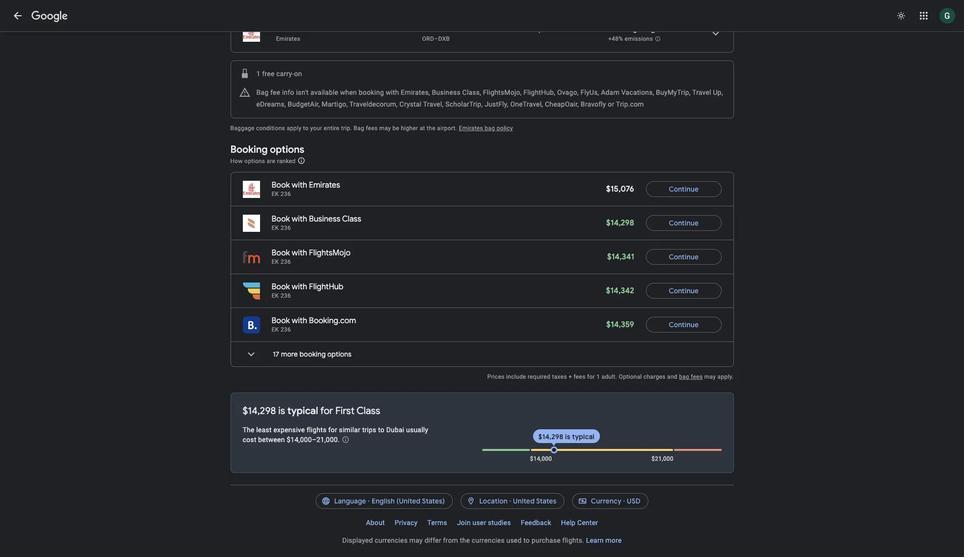 Task type: describe. For each thing, give the bounding box(es) containing it.
ord
[[422, 35, 434, 42]]

7:45 pm – 7:10 pm
[[329, 24, 394, 33]]

class,
[[462, 88, 481, 96]]

flight number ek 236 text field for book with flightsmojo
[[272, 259, 291, 265]]

ek inside book with business class ek 236
[[272, 225, 279, 232]]

join user studies
[[457, 519, 511, 527]]

english (united states)
[[372, 497, 445, 506]]

from
[[443, 537, 458, 545]]

conditions
[[256, 125, 285, 132]]

available
[[310, 88, 338, 96]]

book with flightsmojo ek 236
[[272, 248, 351, 265]]

flightsmojo
[[309, 248, 351, 258]]

$15,076
[[606, 184, 634, 194]]

14342 US dollars text field
[[606, 286, 634, 296]]

buymytrip,
[[656, 88, 691, 96]]

0 vertical spatial 1
[[256, 70, 260, 78]]

236 for book with booking.com
[[281, 326, 291, 333]]

with for business
[[292, 214, 307, 224]]

emirates bag policy link
[[459, 125, 513, 132]]

class inside book with business class ek 236
[[342, 214, 361, 224]]

feedback link
[[516, 515, 556, 531]]

2 horizontal spatial to
[[523, 537, 530, 545]]

236 for book with emirates
[[281, 191, 291, 198]]

book for book with flightsmojo
[[272, 248, 290, 258]]

entire
[[324, 125, 339, 132]]

booking options
[[230, 144, 304, 156]]

united states
[[513, 497, 557, 506]]

1 currencies from the left
[[375, 537, 408, 545]]

17
[[273, 350, 279, 359]]

hr
[[431, 24, 439, 33]]

1 vertical spatial more
[[605, 537, 622, 545]]

0 horizontal spatial –
[[359, 24, 364, 33]]

14298 US dollars text field
[[606, 218, 634, 228]]

justfly,
[[485, 100, 508, 108]]

15076 US dollars text field
[[606, 184, 634, 194]]

flight details. departing flight on monday, december 11. leaves o'hare international airport at 7:45 pm on monday, december 11 and arrives at dubai international airport at 7:10 pm on tuesday, december 12. image
[[704, 22, 727, 45]]

usd
[[627, 497, 641, 506]]

between
[[258, 436, 285, 444]]

dubai
[[386, 426, 404, 434]]

booking.com
[[309, 316, 356, 326]]

charges
[[644, 374, 666, 381]]

$14,359
[[606, 320, 634, 330]]

learn
[[586, 537, 604, 545]]

booking
[[230, 144, 268, 156]]

is for $14,298 is typical
[[565, 433, 570, 441]]

7:10 pm
[[366, 24, 394, 33]]

0 vertical spatial emirates
[[276, 35, 300, 42]]

fee
[[270, 88, 280, 96]]

learn more about booking options image
[[297, 157, 305, 165]]

1 vertical spatial emirates
[[459, 125, 483, 132]]

when
[[340, 88, 357, 96]]

continue button for $14,342
[[646, 279, 721, 303]]

learn more about booking options element
[[297, 155, 305, 166]]

departing flight on monday, december 11. leaves o'hare international airport at 7:45 pm on monday, december 11 and arrives at dubai international airport at 7:10 pm on tuesday, december 12. element
[[276, 24, 398, 33]]

apply
[[287, 125, 301, 132]]

nonstop flight. element
[[513, 24, 543, 35]]

13 hr 25 min ord – dxb
[[422, 24, 465, 42]]

or
[[608, 100, 614, 108]]

1 vertical spatial 1
[[597, 374, 600, 381]]

0 horizontal spatial booking
[[300, 350, 326, 359]]

travel,
[[423, 100, 444, 108]]

options for how
[[244, 158, 265, 164]]

for inside the least expensive flights for similar trips to dubai usually cost between $14,000–21,000.
[[328, 426, 337, 434]]

are
[[267, 158, 275, 164]]

currency
[[591, 497, 621, 506]]

trips
[[362, 426, 376, 434]]

the
[[243, 426, 254, 434]]

up,
[[713, 88, 723, 96]]

$14,341
[[607, 252, 634, 262]]

11
[[313, 24, 319, 33]]

continue for $15,076
[[669, 185, 699, 194]]

co
[[639, 24, 651, 33]]

usually
[[406, 426, 428, 434]]

be
[[393, 125, 399, 132]]

policy
[[497, 125, 513, 132]]

booking inside the bag fee info isn't available when booking with emirates, business class, flightsmojo, flighthub, ovago, flyus, adam vacations, buymytrip, travel up, edreams, budgetair, martigo, traveldecorum, crystal travel, scholartrip, justfly, onetravel, cheapoair, bravofly or trip.com
[[359, 88, 384, 96]]

13
[[422, 24, 430, 33]]

adam
[[601, 88, 620, 96]]

adult.
[[602, 374, 617, 381]]

apply.
[[718, 374, 734, 381]]

join user studies link
[[452, 515, 516, 531]]

business inside the bag fee info isn't available when booking with emirates, business class, flightsmojo, flighthub, ovago, flyus, adam vacations, buymytrip, travel up, edreams, budgetair, martigo, traveldecorum, crystal travel, scholartrip, justfly, onetravel, cheapoair, bravofly or trip.com
[[432, 88, 461, 96]]

0 horizontal spatial may
[[379, 125, 391, 132]]

emirates inside the book with emirates ek 236
[[309, 180, 340, 190]]

typical for $14,298 is typical
[[572, 433, 595, 441]]

cheapoair,
[[545, 100, 579, 108]]

ek for book with flighthub
[[272, 293, 279, 299]]

location
[[479, 497, 508, 506]]

continue for $14,359
[[669, 321, 699, 329]]

go back image
[[12, 10, 24, 22]]

typical for $14,298 is typical for first class
[[287, 405, 318, 417]]

$14,298 for $14,298
[[606, 218, 634, 228]]

to inside the least expensive flights for similar trips to dubai usually cost between $14,000–21,000.
[[378, 426, 384, 434]]

about
[[366, 519, 385, 527]]

options for booking
[[270, 144, 304, 156]]

ek for book with booking.com
[[272, 326, 279, 333]]

236 for book with flightsmojo
[[281, 259, 291, 265]]

25
[[441, 24, 449, 33]]

purchase
[[532, 537, 561, 545]]

1 vertical spatial class
[[357, 405, 380, 417]]

how
[[230, 158, 243, 164]]

$14,298 for $14,298 is typical
[[538, 433, 563, 441]]

$14,298 for $14,298 is typical for first class
[[243, 405, 276, 417]]

0 vertical spatial bag
[[485, 125, 495, 132]]

0 horizontal spatial the
[[427, 125, 436, 132]]

join
[[457, 519, 471, 527]]

continue button for $14,298
[[646, 211, 721, 235]]

trip.com
[[616, 100, 644, 108]]

$14,000–21,000.
[[287, 436, 340, 444]]

book for book with flighthub
[[272, 282, 290, 292]]

bag inside the bag fee info isn't available when booking with emirates, business class, flightsmojo, flighthub, ovago, flyus, adam vacations, buymytrip, travel up, edreams, budgetair, martigo, traveldecorum, crystal travel, scholartrip, justfly, onetravel, cheapoair, bravofly or trip.com
[[256, 88, 269, 96]]

change appearance image
[[889, 4, 913, 28]]

Departure time: 7:45 PM. text field
[[329, 24, 357, 33]]

dxb
[[438, 35, 450, 42]]

info
[[282, 88, 294, 96]]

language
[[334, 497, 366, 506]]

displayed
[[342, 537, 373, 545]]

continue for $14,298
[[669, 219, 699, 228]]

traveldecorum,
[[349, 100, 398, 108]]

business inside book with business class ek 236
[[309, 214, 340, 224]]

bag fees button
[[679, 374, 703, 381]]

terms
[[427, 519, 447, 527]]

trip.
[[341, 125, 352, 132]]

vacations,
[[621, 88, 654, 96]]

differ
[[424, 537, 441, 545]]

book with emirates ek 236
[[272, 180, 340, 198]]

least
[[256, 426, 272, 434]]

bravofly
[[581, 100, 606, 108]]

$14,298 is typical
[[538, 433, 595, 441]]



Task type: locate. For each thing, give the bounding box(es) containing it.
$14,298 up least
[[243, 405, 276, 417]]

236 inside the book with flightsmojo ek 236
[[281, 259, 291, 265]]

with left flighthub
[[292, 282, 307, 292]]

continue for $14,341
[[669, 253, 699, 262]]

business up "flightsmojo"
[[309, 214, 340, 224]]

isn't
[[296, 88, 309, 96]]

236 down ranked
[[281, 191, 291, 198]]

to left your
[[303, 125, 309, 132]]

0 vertical spatial –
[[359, 24, 364, 33]]

may left apply.
[[704, 374, 716, 381]]

book for book with emirates
[[272, 180, 290, 190]]

1 vertical spatial the
[[460, 537, 470, 545]]

0 vertical spatial booking
[[359, 88, 384, 96]]

first
[[335, 405, 354, 417]]

may left the be
[[379, 125, 391, 132]]

2 vertical spatial emirates
[[309, 180, 340, 190]]

the right the at
[[427, 125, 436, 132]]

to
[[303, 125, 309, 132], [378, 426, 384, 434], [523, 537, 530, 545]]

may left differ at the bottom left
[[409, 537, 423, 545]]

$21,000
[[652, 456, 674, 463]]

$14,298 up "$14,000"
[[538, 433, 563, 441]]

0 vertical spatial for
[[587, 374, 595, 381]]

user
[[472, 519, 486, 527]]

0 vertical spatial bag
[[256, 88, 269, 96]]

2 horizontal spatial options
[[327, 350, 352, 359]]

2 vertical spatial $14,298
[[538, 433, 563, 441]]

bag right and on the right
[[679, 374, 689, 381]]

1 horizontal spatial more
[[605, 537, 622, 545]]

ek inside book with booking.com ek 236
[[272, 326, 279, 333]]

– left the 7:10 pm
[[359, 24, 364, 33]]

onetravel,
[[510, 100, 543, 108]]

currencies down privacy
[[375, 537, 408, 545]]

236 inside the book with emirates ek 236
[[281, 191, 291, 198]]

+
[[569, 374, 572, 381]]

book inside the book with flightsmojo ek 236
[[272, 248, 290, 258]]

prices
[[487, 374, 505, 381]]

bag
[[256, 88, 269, 96], [354, 125, 364, 132]]

1 vertical spatial for
[[320, 405, 333, 417]]

continue button
[[646, 177, 721, 201], [646, 211, 721, 235], [646, 245, 721, 269], [646, 279, 721, 303], [646, 313, 721, 337]]

1 horizontal spatial –
[[434, 35, 438, 42]]

for left adult.
[[587, 374, 595, 381]]

continue button for $15,076
[[646, 177, 721, 201]]

5 continue from the top
[[669, 321, 699, 329]]

help
[[561, 519, 576, 527]]

1 vertical spatial typical
[[572, 433, 595, 441]]

1 vertical spatial booking
[[300, 350, 326, 359]]

mon, dec 11
[[276, 24, 319, 33]]

emirates right airport.
[[459, 125, 483, 132]]

2 vertical spatial options
[[327, 350, 352, 359]]

crystal
[[400, 100, 422, 108]]

and
[[667, 374, 677, 381]]

learn more link
[[586, 537, 622, 545]]

cost
[[243, 436, 256, 444]]

studies
[[488, 519, 511, 527]]

bag left fee
[[256, 88, 269, 96]]

1 horizontal spatial fees
[[574, 374, 585, 381]]

with inside book with business class ek 236
[[292, 214, 307, 224]]

1 horizontal spatial bag
[[679, 374, 689, 381]]

center
[[577, 519, 598, 527]]

0 vertical spatial business
[[432, 88, 461, 96]]

1 236 from the top
[[281, 191, 291, 198]]

learn more about price insights image
[[341, 436, 349, 444]]

1 horizontal spatial 1
[[597, 374, 600, 381]]

with for booking.com
[[292, 316, 307, 326]]

2 horizontal spatial emirates
[[459, 125, 483, 132]]

more right learn
[[605, 537, 622, 545]]

0 horizontal spatial is
[[278, 405, 285, 417]]

1 vertical spatial flight number ek 236 text field
[[272, 293, 291, 299]]

5 ek from the top
[[272, 326, 279, 333]]

class up trips
[[357, 405, 380, 417]]

ek for book with emirates
[[272, 191, 279, 198]]

with left "flightsmojo"
[[292, 248, 307, 258]]

0 horizontal spatial 1
[[256, 70, 260, 78]]

236 inside book with business class ek 236
[[281, 225, 291, 232]]

terms link
[[422, 515, 452, 531]]

0 horizontal spatial $14,298
[[243, 405, 276, 417]]

with inside the bag fee info isn't available when booking with emirates, business class, flightsmojo, flighthub, ovago, flyus, adam vacations, buymytrip, travel up, edreams, budgetair, martigo, traveldecorum, crystal travel, scholartrip, justfly, onetravel, cheapoair, bravofly or trip.com
[[386, 88, 399, 96]]

fees right and on the right
[[691, 374, 703, 381]]

the least expensive flights for similar trips to dubai usually cost between $14,000–21,000.
[[243, 426, 428, 444]]

0 vertical spatial is
[[278, 405, 285, 417]]

4 236 from the top
[[281, 293, 291, 299]]

14359 US dollars text field
[[606, 320, 634, 330]]

about link
[[361, 515, 390, 531]]

14341 US dollars text field
[[607, 252, 634, 262]]

1 horizontal spatial options
[[270, 144, 304, 156]]

similar
[[339, 426, 360, 434]]

4 continue button from the top
[[646, 279, 721, 303]]

1 book from the top
[[272, 180, 290, 190]]

mon,
[[276, 24, 294, 33]]

2 horizontal spatial $14,298
[[606, 218, 634, 228]]

3 continue button from the top
[[646, 245, 721, 269]]

with inside the book with emirates ek 236
[[292, 180, 307, 190]]

2
[[651, 27, 655, 35]]

1 vertical spatial bag
[[354, 125, 364, 132]]

0 horizontal spatial more
[[281, 350, 298, 359]]

flighthub,
[[523, 88, 555, 96]]

0 vertical spatial typical
[[287, 405, 318, 417]]

1 vertical spatial business
[[309, 214, 340, 224]]

displayed currencies may differ from the currencies used to purchase flights. learn more
[[342, 537, 622, 545]]

2 book from the top
[[272, 214, 290, 224]]

with for flighthub
[[292, 282, 307, 292]]

7:45 pm
[[329, 24, 357, 33]]

baggage conditions apply to your entire trip.  bag fees may be higher at the airport. emirates bag policy
[[230, 125, 513, 132]]

martigo,
[[322, 100, 348, 108]]

2 flight number ek 236 text field from the top
[[272, 293, 291, 299]]

emirates up book with business class ek 236
[[309, 180, 340, 190]]

english
[[372, 497, 395, 506]]

class
[[342, 214, 361, 224], [357, 405, 380, 417]]

–
[[359, 24, 364, 33], [434, 35, 438, 42]]

0 horizontal spatial business
[[309, 214, 340, 224]]

business up "travel,"
[[432, 88, 461, 96]]

2 horizontal spatial fees
[[691, 374, 703, 381]]

book inside book with flighthub ek 236
[[272, 282, 290, 292]]

ek down the are
[[272, 191, 279, 198]]

2 vertical spatial for
[[328, 426, 337, 434]]

0 vertical spatial options
[[270, 144, 304, 156]]

book for book with booking.com
[[272, 316, 290, 326]]

with for emirates
[[292, 180, 307, 190]]

1 horizontal spatial emirates
[[309, 180, 340, 190]]

continue button for $14,359
[[646, 313, 721, 337]]

17 more booking options image
[[239, 343, 263, 366]]

1 horizontal spatial business
[[432, 88, 461, 96]]

book inside the book with emirates ek 236
[[272, 180, 290, 190]]

1 flight number ek 236 text field from the top
[[272, 259, 291, 265]]

3 ek from the top
[[272, 259, 279, 265]]

how options are ranked
[[230, 158, 297, 164]]

united
[[513, 497, 535, 506]]

Flight number EK 236 text field
[[272, 326, 291, 333]]

0 vertical spatial class
[[342, 214, 361, 224]]

2 236 from the top
[[281, 225, 291, 232]]

1 horizontal spatial may
[[409, 537, 423, 545]]

privacy
[[395, 519, 418, 527]]

4 book from the top
[[272, 282, 290, 292]]

0 horizontal spatial options
[[244, 158, 265, 164]]

book with flighthub ek 236
[[272, 282, 343, 299]]

ovago,
[[557, 88, 579, 96]]

help center
[[561, 519, 598, 527]]

states)
[[422, 497, 445, 506]]

with inside book with flighthub ek 236
[[292, 282, 307, 292]]

1 ek from the top
[[272, 191, 279, 198]]

for left the first
[[320, 405, 333, 417]]

more
[[281, 350, 298, 359], [605, 537, 622, 545]]

options up ranked
[[270, 144, 304, 156]]

the
[[427, 125, 436, 132], [460, 537, 470, 545]]

with down book with flighthub ek 236
[[292, 316, 307, 326]]

edreams,
[[256, 100, 286, 108]]

1 horizontal spatial is
[[565, 433, 570, 441]]

ek inside the book with emirates ek 236
[[272, 191, 279, 198]]

2 vertical spatial may
[[409, 537, 423, 545]]

book with booking.com ek 236
[[272, 316, 356, 333]]

continue for $14,342
[[669, 287, 699, 295]]

ek inside book with flighthub ek 236
[[272, 293, 279, 299]]

to right trips
[[378, 426, 384, 434]]

fees left the be
[[366, 125, 378, 132]]

flyus,
[[581, 88, 599, 96]]

ek for book with flightsmojo
[[272, 259, 279, 265]]

with inside book with booking.com ek 236
[[292, 316, 307, 326]]

flight number ek 236 text field down flight number ek 236 text field at left
[[272, 259, 291, 265]]

more right the 17
[[281, 350, 298, 359]]

flights
[[307, 426, 326, 434]]

options down booking
[[244, 158, 265, 164]]

2 continue from the top
[[669, 219, 699, 228]]

+48%
[[608, 35, 623, 42]]

for right flights
[[328, 426, 337, 434]]

2 currencies from the left
[[472, 537, 505, 545]]

privacy link
[[390, 515, 422, 531]]

with up the traveldecorum,
[[386, 88, 399, 96]]

1 vertical spatial options
[[244, 158, 265, 164]]

currencies
[[375, 537, 408, 545], [472, 537, 505, 545]]

the right from
[[460, 537, 470, 545]]

236 down ek 236 text field on the top of the page
[[281, 225, 291, 232]]

nonstop
[[513, 24, 543, 33]]

1 horizontal spatial currencies
[[472, 537, 505, 545]]

options down booking.com
[[327, 350, 352, 359]]

1 horizontal spatial the
[[460, 537, 470, 545]]

1 vertical spatial is
[[565, 433, 570, 441]]

1 vertical spatial to
[[378, 426, 384, 434]]

is for $14,298 is typical for first class
[[278, 405, 285, 417]]

4 continue from the top
[[669, 287, 699, 295]]

4,314 kg co 2
[[608, 24, 655, 35]]

0 horizontal spatial fees
[[366, 125, 378, 132]]

Arrival time: 7:10 PM on  Tuesday, December 12. text field
[[366, 24, 398, 33]]

emirates down mon,
[[276, 35, 300, 42]]

booking up the traveldecorum,
[[359, 88, 384, 96]]

with for flightsmojo
[[292, 248, 307, 258]]

0 vertical spatial the
[[427, 125, 436, 132]]

$14,298 is typical for first class
[[243, 405, 380, 417]]

(united
[[397, 497, 421, 506]]

2 vertical spatial to
[[523, 537, 530, 545]]

236 inside book with booking.com ek 236
[[281, 326, 291, 333]]

feedback
[[521, 519, 551, 527]]

3 236 from the top
[[281, 259, 291, 265]]

1 horizontal spatial bag
[[354, 125, 364, 132]]

0 vertical spatial $14,298
[[606, 218, 634, 228]]

– down hr
[[434, 35, 438, 42]]

0 horizontal spatial typical
[[287, 405, 318, 417]]

1 left free
[[256, 70, 260, 78]]

airport.
[[437, 125, 457, 132]]

bag
[[485, 125, 495, 132], [679, 374, 689, 381]]

2 ek from the top
[[272, 225, 279, 232]]

0 horizontal spatial emirates
[[276, 35, 300, 42]]

with down the book with emirates ek 236
[[292, 214, 307, 224]]

carry-
[[276, 70, 294, 78]]

ek down flight number ek 236 text field at left
[[272, 259, 279, 265]]

Flight number EK 236 text field
[[272, 225, 291, 232]]

Flight number EK 236 text field
[[272, 259, 291, 265], [272, 293, 291, 299]]

may
[[379, 125, 391, 132], [704, 374, 716, 381], [409, 537, 423, 545]]

budgetair,
[[288, 100, 320, 108]]

book inside book with booking.com ek 236
[[272, 316, 290, 326]]

1 vertical spatial bag
[[679, 374, 689, 381]]

236 up 17 more booking options
[[281, 326, 291, 333]]

book with business class ek 236
[[272, 214, 361, 232]]

5 continue button from the top
[[646, 313, 721, 337]]

$14,298 down $15,076
[[606, 218, 634, 228]]

5 236 from the top
[[281, 326, 291, 333]]

bag left policy
[[485, 125, 495, 132]]

fees right +
[[574, 374, 585, 381]]

1 vertical spatial $14,298
[[243, 405, 276, 417]]

flight number ek 236 text field up flight number ek 236 text box
[[272, 293, 291, 299]]

flight number ek 236 text field for book with flighthub
[[272, 293, 291, 299]]

0 vertical spatial may
[[379, 125, 391, 132]]

0 vertical spatial to
[[303, 125, 309, 132]]

Flight number EK 236 text field
[[272, 191, 291, 198]]

0 vertical spatial more
[[281, 350, 298, 359]]

booking
[[359, 88, 384, 96], [300, 350, 326, 359]]

3 continue from the top
[[669, 253, 699, 262]]

1 vertical spatial may
[[704, 374, 716, 381]]

– inside 13 hr 25 min ord – dxb
[[434, 35, 438, 42]]

1 free carry-on
[[256, 70, 302, 78]]

236 up flight number ek 236 text box
[[281, 293, 291, 299]]

4 ek from the top
[[272, 293, 279, 299]]

ek down ek 236 text field on the top of the page
[[272, 225, 279, 232]]

to right used
[[523, 537, 530, 545]]

1 vertical spatial –
[[434, 35, 438, 42]]

expensive
[[273, 426, 305, 434]]

5 book from the top
[[272, 316, 290, 326]]

total duration 13 hr 25 min. element
[[422, 24, 513, 35]]

0 vertical spatial flight number ek 236 text field
[[272, 259, 291, 265]]

0 horizontal spatial bag
[[485, 125, 495, 132]]

1 continue from the top
[[669, 185, 699, 194]]

1 continue button from the top
[[646, 177, 721, 201]]

1 horizontal spatial booking
[[359, 88, 384, 96]]

236 down flight number ek 236 text field at left
[[281, 259, 291, 265]]

continue
[[669, 185, 699, 194], [669, 219, 699, 228], [669, 253, 699, 262], [669, 287, 699, 295], [669, 321, 699, 329]]

236 for book with flighthub
[[281, 293, 291, 299]]

states
[[536, 497, 557, 506]]

ek inside the book with flightsmojo ek 236
[[272, 259, 279, 265]]

0 horizontal spatial bag
[[256, 88, 269, 96]]

dec
[[296, 24, 311, 33]]

0 horizontal spatial currencies
[[375, 537, 408, 545]]

options
[[270, 144, 304, 156], [244, 158, 265, 164], [327, 350, 352, 359]]

ek up flight number ek 236 text box
[[272, 293, 279, 299]]

2 continue button from the top
[[646, 211, 721, 235]]

1 left adult.
[[597, 374, 600, 381]]

emirates,
[[401, 88, 430, 96]]

booking down book with booking.com ek 236
[[300, 350, 326, 359]]

book for book with business class
[[272, 214, 290, 224]]

ek up the 17
[[272, 326, 279, 333]]

1 horizontal spatial to
[[378, 426, 384, 434]]

bag right trip.
[[354, 125, 364, 132]]

with inside the book with flightsmojo ek 236
[[292, 248, 307, 258]]

with down learn more about booking options element at top
[[292, 180, 307, 190]]

0 horizontal spatial to
[[303, 125, 309, 132]]

1 horizontal spatial typical
[[572, 433, 595, 441]]

2 horizontal spatial may
[[704, 374, 716, 381]]

3 book from the top
[[272, 248, 290, 258]]

class up "flightsmojo"
[[342, 214, 361, 224]]

17 more booking options
[[273, 350, 352, 359]]

236 inside book with flighthub ek 236
[[281, 293, 291, 299]]

1 horizontal spatial $14,298
[[538, 433, 563, 441]]

book inside book with business class ek 236
[[272, 214, 290, 224]]

continue button for $14,341
[[646, 245, 721, 269]]

currencies down join user studies
[[472, 537, 505, 545]]



Task type: vqa. For each thing, say whether or not it's contained in the screenshot.
"20" on the top
no



